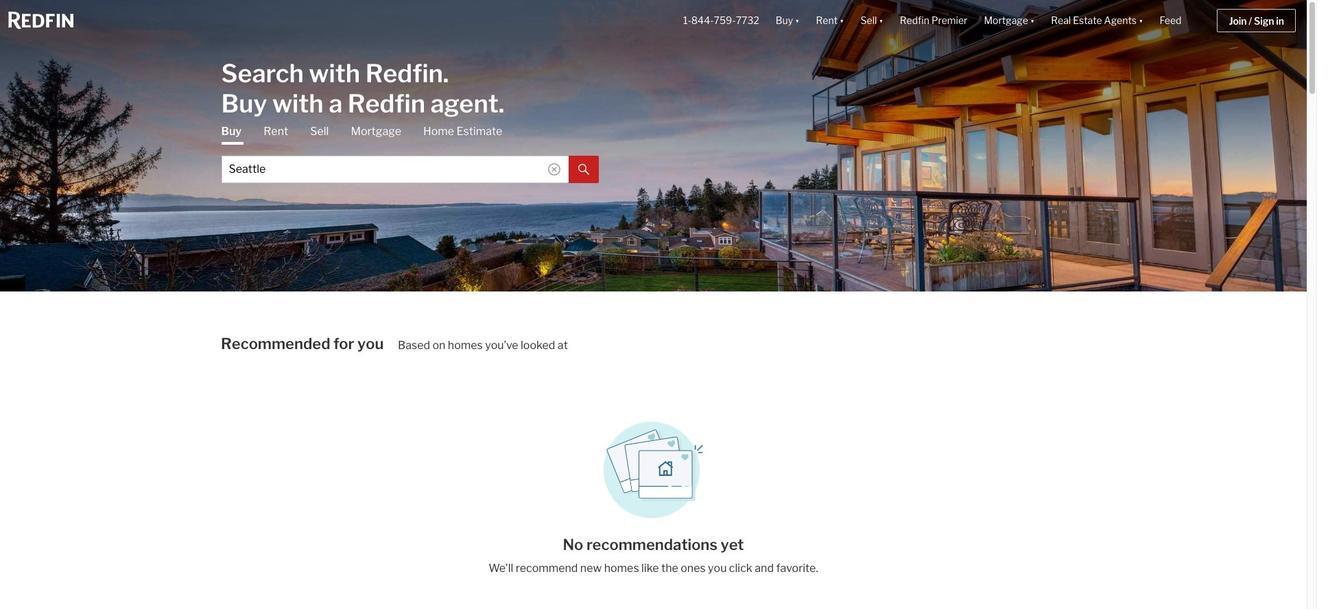 Task type: locate. For each thing, give the bounding box(es) containing it.
tab list
[[221, 124, 599, 183]]

City, Address, School, Agent, ZIP search field
[[221, 155, 568, 183]]



Task type: vqa. For each thing, say whether or not it's contained in the screenshot.
search input image
yes



Task type: describe. For each thing, give the bounding box(es) containing it.
submit search image
[[578, 164, 589, 175]]

search input image
[[548, 163, 560, 175]]



